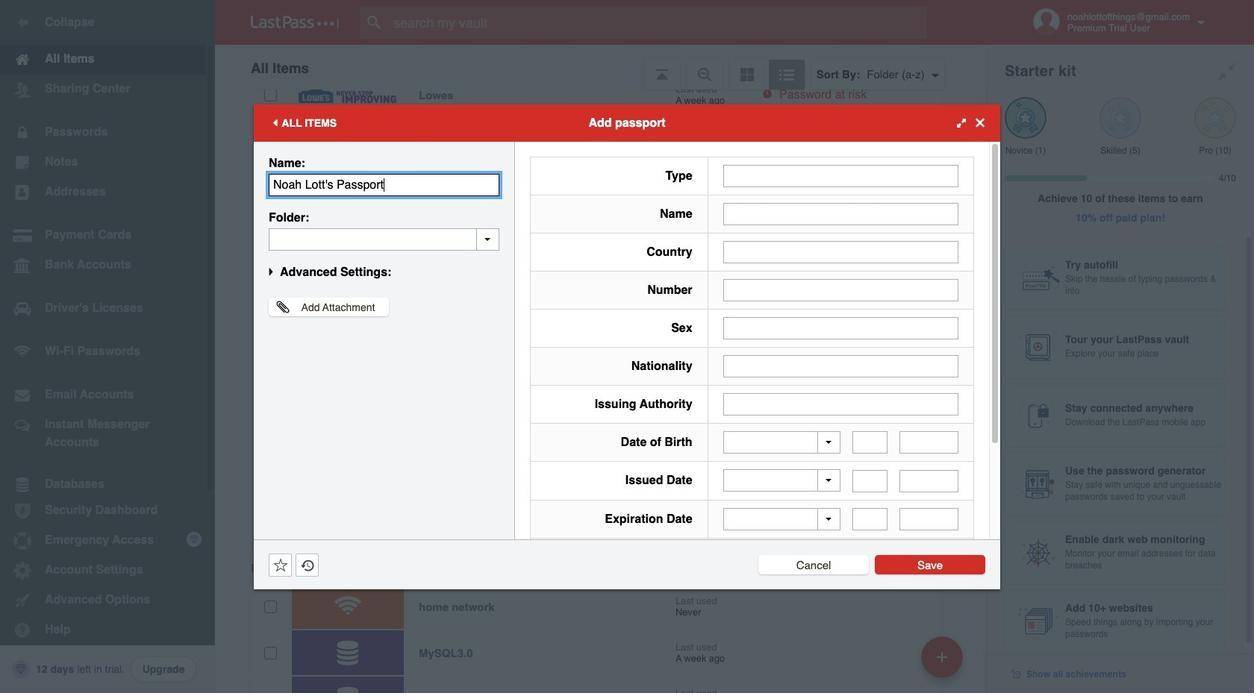 Task type: describe. For each thing, give the bounding box(es) containing it.
new item navigation
[[916, 632, 972, 694]]

vault options navigation
[[215, 45, 987, 90]]



Task type: vqa. For each thing, say whether or not it's contained in the screenshot.
dialog
yes



Task type: locate. For each thing, give the bounding box(es) containing it.
main navigation navigation
[[0, 0, 215, 694]]

lastpass image
[[251, 16, 339, 29]]

Search search field
[[360, 6, 956, 39]]

search my vault text field
[[360, 6, 956, 39]]

None text field
[[269, 174, 499, 196], [723, 203, 959, 225], [269, 228, 499, 250], [723, 241, 959, 263], [723, 279, 959, 301], [723, 317, 959, 339], [853, 431, 888, 454], [900, 431, 959, 454], [900, 470, 959, 492], [900, 508, 959, 531], [269, 174, 499, 196], [723, 203, 959, 225], [269, 228, 499, 250], [723, 241, 959, 263], [723, 279, 959, 301], [723, 317, 959, 339], [853, 431, 888, 454], [900, 431, 959, 454], [900, 470, 959, 492], [900, 508, 959, 531]]

new item image
[[937, 652, 947, 663]]

dialog
[[254, 104, 1000, 647]]

None text field
[[723, 165, 959, 187], [723, 355, 959, 377], [723, 393, 959, 415], [853, 470, 888, 492], [853, 508, 888, 531], [723, 165, 959, 187], [723, 355, 959, 377], [723, 393, 959, 415], [853, 470, 888, 492], [853, 508, 888, 531]]



